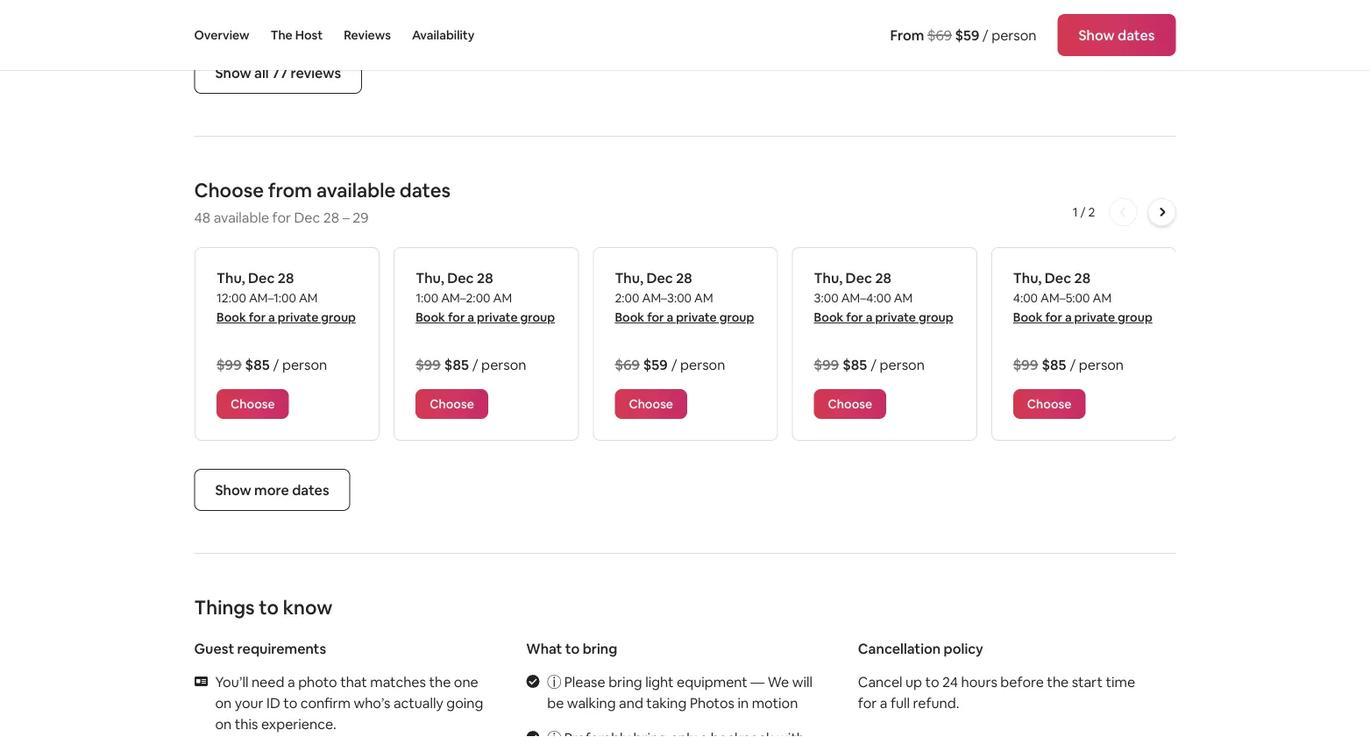 Task type: vqa. For each thing, say whether or not it's contained in the screenshot.


Task type: describe. For each thing, give the bounding box(es) containing it.
taking
[[647, 694, 687, 712]]

please
[[564, 673, 606, 691]]

am–4:00
[[841, 290, 891, 306]]

thu, dec 28 2:00 am–3:00 am book for a private group
[[615, 269, 754, 325]]

28 for thu, dec 28 12:00 am–1:00 am book for a private group
[[277, 269, 294, 287]]

person for thu, dec 28 12:00 am–1:00 am book for a private group
[[282, 356, 327, 374]]

thu, for thu, dec 28 1:00 am–2:00 am book for a private group
[[415, 269, 444, 287]]

28 for thu, dec 28 4:00 am–5:00 am book for a private group
[[1074, 269, 1091, 287]]

$99 $85 / person for thu, dec 28 12:00 am–1:00 am book for a private group
[[216, 356, 327, 374]]

–
[[343, 208, 350, 226]]

and
[[619, 694, 643, 712]]

am–1:00
[[248, 290, 296, 306]]

thu, dec 28 12:00 am–1:00 am book for a private group
[[216, 269, 356, 325]]

thu, for thu, dec 28 4:00 am–5:00 am book for a private group
[[1013, 269, 1042, 287]]

—
[[751, 673, 765, 691]]

choose
[[194, 178, 264, 203]]

2 list item from the left
[[685, 0, 1100, 52]]

am for thu, dec 28 2:00 am–3:00 am book for a private group
[[694, 290, 713, 306]]

going
[[447, 694, 483, 712]]

to inside "cancel up to 24 hours before the start time for a full refund."
[[926, 673, 940, 691]]

/ for thu, dec 28 4:00 am–5:00 am book for a private group
[[1070, 356, 1076, 374]]

cancellation policy
[[858, 640, 984, 658]]

am for thu, dec 28 12:00 am–1:00 am book for a private group
[[298, 290, 317, 306]]

book for a private group link for thu, dec 28 1:00 am–2:00 am book for a private group
[[415, 310, 555, 325]]

what
[[526, 640, 562, 658]]

time
[[1106, 673, 1136, 691]]

book for thu, dec 28 4:00 am–5:00 am book for a private group
[[1013, 310, 1043, 325]]

am for thu, dec 28 4:00 am–5:00 am book for a private group
[[1093, 290, 1111, 306]]

the host button
[[271, 0, 323, 70]]

more
[[254, 481, 289, 499]]

private for thu, dec 28 3:00 am–4:00 am book for a private group
[[875, 310, 916, 325]]

am–2:00
[[441, 290, 490, 306]]

12:00
[[216, 290, 246, 306]]

motion
[[752, 694, 798, 712]]

book for thu, dec 28 2:00 am–3:00 am book for a private group
[[615, 310, 644, 325]]

who's
[[354, 694, 391, 712]]

book for thu, dec 28 1:00 am–2:00 am book for a private group
[[415, 310, 445, 325]]

ⓘ  please bring light equipment — we will be walking and taking photos in motion
[[547, 673, 813, 712]]

2:00
[[615, 290, 639, 306]]

show for show all 77 reviews
[[215, 64, 251, 82]]

thu, dec 28 3:00 am–4:00 am book for a private group
[[814, 269, 953, 325]]

show for show more dates
[[215, 481, 251, 499]]

to inside you'll need a photo that matches the one on your id to confirm who's actually going on this experience.
[[283, 694, 297, 712]]

private for thu, dec 28 2:00 am–3:00 am book for a private group
[[676, 310, 717, 325]]

show dates
[[1079, 26, 1155, 44]]

show more dates link
[[194, 469, 350, 511]]

am for thu, dec 28 3:00 am–4:00 am book for a private group
[[894, 290, 913, 306]]

book for a private group link for thu, dec 28 12:00 am–1:00 am book for a private group
[[216, 310, 356, 325]]

things to know
[[194, 595, 333, 620]]

actually
[[394, 694, 444, 712]]

/ for thu, dec 28 1:00 am–2:00 am book for a private group
[[472, 356, 478, 374]]

you'll need a photo that matches the one on your id to confirm who's actually going on this experience.
[[215, 673, 483, 733]]

from
[[268, 178, 312, 203]]

a for thu, dec 28 2:00 am–3:00 am book for a private group
[[666, 310, 673, 325]]

am–3:00
[[642, 290, 691, 306]]

person for thu, dec 28 3:00 am–4:00 am book for a private group
[[879, 356, 924, 374]]

be
[[547, 694, 564, 712]]

28 for thu, dec 28 3:00 am–4:00 am book for a private group
[[875, 269, 891, 287]]

/ right 1
[[1081, 204, 1086, 220]]

1 horizontal spatial $59
[[955, 26, 980, 44]]

book for a private group link for thu, dec 28 4:00 am–5:00 am book for a private group
[[1013, 310, 1152, 325]]

2
[[1089, 204, 1096, 220]]

/ right the from
[[983, 26, 989, 44]]

this
[[235, 715, 258, 733]]

from
[[891, 26, 925, 44]]

dec for thu, dec 28 3:00 am–4:00 am book for a private group
[[845, 269, 872, 287]]

person for thu, dec 28 4:00 am–5:00 am book for a private group
[[1079, 356, 1124, 374]]

thu, dec 28 1:00 am–2:00 am book for a private group
[[415, 269, 555, 325]]

overview
[[194, 27, 250, 43]]

am–5:00
[[1040, 290, 1090, 306]]

cancellation
[[858, 640, 941, 658]]

private for thu, dec 28 1:00 am–2:00 am book for a private group
[[477, 310, 517, 325]]

reviews button
[[344, 0, 391, 70]]

$85 for thu, dec 28 3:00 am–4:00 am book for a private group
[[842, 356, 867, 374]]

matches
[[370, 673, 426, 691]]

for for thu, dec 28 4:00 am–5:00 am book for a private group
[[1045, 310, 1062, 325]]

from $69 $59 / person
[[891, 26, 1037, 44]]

things
[[194, 595, 255, 620]]

to left know
[[259, 595, 279, 620]]

walking
[[567, 694, 616, 712]]

$99 $85 / person for thu, dec 28 4:00 am–5:00 am book for a private group
[[1013, 356, 1124, 374]]

0 horizontal spatial available
[[214, 208, 269, 226]]

dec for thu, dec 28 2:00 am–3:00 am book for a private group
[[646, 269, 673, 287]]

/ for thu, dec 28 2:00 am–3:00 am book for a private group
[[671, 356, 677, 374]]

light
[[645, 673, 674, 691]]

1:00
[[415, 290, 438, 306]]

1
[[1073, 204, 1078, 220]]

availability button
[[412, 0, 475, 70]]

in
[[738, 694, 749, 712]]

group for thu, dec 28 4:00 am–5:00 am book for a private group
[[1118, 310, 1152, 325]]

4:00
[[1013, 290, 1038, 306]]

book for a private group link for thu, dec 28 2:00 am–3:00 am book for a private group
[[615, 310, 754, 325]]

1 horizontal spatial $69
[[928, 26, 952, 44]]

$85 for thu, dec 28 1:00 am–2:00 am book for a private group
[[444, 356, 468, 374]]

a for thu, dec 28 3:00 am–4:00 am book for a private group
[[866, 310, 872, 325]]

am for thu, dec 28 1:00 am–2:00 am book for a private group
[[493, 290, 512, 306]]

$69 $59 / person
[[615, 356, 725, 374]]

person for thu, dec 28 2:00 am–3:00 am book for a private group
[[680, 356, 725, 374]]

1 / 2
[[1073, 204, 1096, 220]]

guest requirements
[[194, 640, 326, 658]]

host
[[295, 27, 323, 43]]

group for thu, dec 28 2:00 am–3:00 am book for a private group
[[719, 310, 754, 325]]

group for thu, dec 28 3:00 am–4:00 am book for a private group
[[918, 310, 953, 325]]

show more dates
[[215, 481, 329, 499]]

dec for thu, dec 28 1:00 am–2:00 am book for a private group
[[447, 269, 474, 287]]

2 horizontal spatial dates
[[1118, 26, 1155, 44]]

for inside "cancel up to 24 hours before the start time for a full refund."
[[858, 694, 877, 712]]

24
[[943, 673, 958, 691]]

0 vertical spatial available
[[316, 178, 396, 203]]

ⓘ
[[547, 673, 561, 691]]

refund.
[[913, 694, 960, 712]]

the
[[271, 27, 293, 43]]

cancel
[[858, 673, 903, 691]]

thu, for thu, dec 28 3:00 am–4:00 am book for a private group
[[814, 269, 842, 287]]

choose from available dates 48 available for dec 28 – 29
[[194, 178, 451, 226]]

requirements
[[237, 640, 326, 658]]



Task type: locate. For each thing, give the bounding box(es) containing it.
private for thu, dec 28 12:00 am–1:00 am book for a private group
[[277, 310, 318, 325]]

am right am–1:00 at the top left of page
[[298, 290, 317, 306]]

/ down the am–2:00
[[472, 356, 478, 374]]

1 $85 from the left
[[245, 356, 269, 374]]

book for thu, dec 28 12:00 am–1:00 am book for a private group
[[216, 310, 246, 325]]

the for one
[[429, 673, 451, 691]]

what to bring
[[526, 640, 618, 658]]

4 $99 $85 / person from the left
[[1013, 356, 1124, 374]]

1 on from the top
[[215, 694, 232, 712]]

thu, up 3:00
[[814, 269, 842, 287]]

am inside thu, dec 28 3:00 am–4:00 am book for a private group
[[894, 290, 913, 306]]

1 horizontal spatial dates
[[400, 178, 451, 203]]

show inside 'link'
[[215, 64, 251, 82]]

equipment
[[677, 673, 748, 691]]

28 inside thu, dec 28 2:00 am–3:00 am book for a private group
[[676, 269, 692, 287]]

confirm
[[301, 694, 351, 712]]

5 group from the left
[[1118, 310, 1152, 325]]

$69 right the from
[[928, 26, 952, 44]]

dec inside thu, dec 28 1:00 am–2:00 am book for a private group
[[447, 269, 474, 287]]

$59 right the from
[[955, 26, 980, 44]]

0 vertical spatial dates
[[1118, 26, 1155, 44]]

to right id
[[283, 694, 297, 712]]

a down the am–3:00
[[666, 310, 673, 325]]

1 vertical spatial available
[[214, 208, 269, 226]]

thu, up the "2:00"
[[615, 269, 643, 287]]

for inside thu, dec 28 3:00 am–4:00 am book for a private group
[[846, 310, 863, 325]]

3:00
[[814, 290, 838, 306]]

5 thu, from the left
[[1013, 269, 1042, 287]]

$99 $85 / person for thu, dec 28 3:00 am–4:00 am book for a private group
[[814, 356, 924, 374]]

a inside you'll need a photo that matches the one on your id to confirm who's actually going on this experience.
[[288, 673, 295, 691]]

$99 for thu, dec 28 4:00 am–5:00 am book for a private group
[[1013, 356, 1038, 374]]

1 horizontal spatial available
[[316, 178, 396, 203]]

a
[[268, 310, 275, 325], [467, 310, 474, 325], [666, 310, 673, 325], [866, 310, 872, 325], [1065, 310, 1072, 325], [288, 673, 295, 691], [880, 694, 888, 712]]

private inside thu, dec 28 4:00 am–5:00 am book for a private group
[[1074, 310, 1115, 325]]

private inside thu, dec 28 1:00 am–2:00 am book for a private group
[[477, 310, 517, 325]]

photos
[[690, 694, 735, 712]]

/ down "am–4:00"
[[870, 356, 876, 374]]

for down cancel
[[858, 694, 877, 712]]

book for a private group link down am–5:00
[[1013, 310, 1152, 325]]

1 horizontal spatial list item
[[685, 0, 1100, 52]]

private down the am–2:00
[[477, 310, 517, 325]]

that
[[340, 673, 367, 691]]

4 book from the left
[[814, 310, 843, 325]]

4 group from the left
[[918, 310, 953, 325]]

bring inside the ⓘ  please bring light equipment — we will be walking and taking photos in motion
[[609, 673, 642, 691]]

list item
[[187, 0, 602, 52], [685, 0, 1100, 52]]

0 vertical spatial $69
[[928, 26, 952, 44]]

dec up the am–3:00
[[646, 269, 673, 287]]

a inside thu, dec 28 4:00 am–5:00 am book for a private group
[[1065, 310, 1072, 325]]

2 book for a private group link from the left
[[415, 310, 555, 325]]

$99 down 3:00
[[814, 356, 839, 374]]

3 $99 $85 / person from the left
[[814, 356, 924, 374]]

1 am from the left
[[298, 290, 317, 306]]

am right the am–2:00
[[493, 290, 512, 306]]

thu, inside thu, dec 28 4:00 am–5:00 am book for a private group
[[1013, 269, 1042, 287]]

2 on from the top
[[215, 715, 232, 733]]

book for a private group link down the am–3:00
[[615, 310, 754, 325]]

for down the am–2:00
[[448, 310, 465, 325]]

thu, dec 28 4:00 am–5:00 am book for a private group
[[1013, 269, 1152, 325]]

1 list item from the left
[[187, 0, 602, 52]]

1 group from the left
[[321, 310, 356, 325]]

$85 down am–1:00 at the top left of page
[[245, 356, 269, 374]]

show
[[1079, 26, 1115, 44], [215, 64, 251, 82], [215, 481, 251, 499]]

hours
[[962, 673, 998, 691]]

0 horizontal spatial list item
[[187, 0, 602, 52]]

28 inside thu, dec 28 4:00 am–5:00 am book for a private group
[[1074, 269, 1091, 287]]

thu,
[[216, 269, 245, 287], [415, 269, 444, 287], [615, 269, 643, 287], [814, 269, 842, 287], [1013, 269, 1042, 287]]

$99 $85 / person
[[216, 356, 327, 374], [415, 356, 526, 374], [814, 356, 924, 374], [1013, 356, 1124, 374]]

1 book from the left
[[216, 310, 246, 325]]

0 horizontal spatial the
[[429, 673, 451, 691]]

book for a private group link for thu, dec 28 3:00 am–4:00 am book for a private group
[[814, 310, 953, 325]]

1 vertical spatial bring
[[609, 673, 642, 691]]

28 up am–1:00 at the top left of page
[[277, 269, 294, 287]]

am right "am–4:00"
[[894, 290, 913, 306]]

$85 for thu, dec 28 4:00 am–5:00 am book for a private group
[[1042, 356, 1066, 374]]

dates inside 'choose from available dates 48 available for dec 28 – 29'
[[400, 178, 451, 203]]

dates
[[1118, 26, 1155, 44], [400, 178, 451, 203], [292, 481, 329, 499]]

a left the full
[[880, 694, 888, 712]]

your
[[235, 694, 264, 712]]

1 vertical spatial $59
[[643, 356, 667, 374]]

photo
[[298, 673, 337, 691]]

$85 down "am–4:00"
[[842, 356, 867, 374]]

group inside thu, dec 28 3:00 am–4:00 am book for a private group
[[918, 310, 953, 325]]

28 up the am–3:00
[[676, 269, 692, 287]]

2 the from the left
[[1047, 673, 1069, 691]]

4 thu, from the left
[[814, 269, 842, 287]]

bring for to
[[583, 640, 618, 658]]

the inside you'll need a photo that matches the one on your id to confirm who's actually going on this experience.
[[429, 673, 451, 691]]

the
[[429, 673, 451, 691], [1047, 673, 1069, 691]]

1 vertical spatial show
[[215, 64, 251, 82]]

$85 for thu, dec 28 12:00 am–1:00 am book for a private group
[[245, 356, 269, 374]]

overview button
[[194, 0, 250, 70]]

on down you'll
[[215, 694, 232, 712]]

private inside thu, dec 28 3:00 am–4:00 am book for a private group
[[875, 310, 916, 325]]

$99 $85 / person down the am–2:00
[[415, 356, 526, 374]]

$99 down 12:00 at the left top of the page
[[216, 356, 241, 374]]

group inside thu, dec 28 1:00 am–2:00 am book for a private group
[[520, 310, 555, 325]]

policy
[[944, 640, 984, 658]]

bring for please
[[609, 673, 642, 691]]

2 $99 $85 / person from the left
[[415, 356, 526, 374]]

a inside "thu, dec 28 12:00 am–1:00 am book for a private group"
[[268, 310, 275, 325]]

person
[[992, 26, 1037, 44], [282, 356, 327, 374], [481, 356, 526, 374], [680, 356, 725, 374], [879, 356, 924, 374], [1079, 356, 1124, 374]]

book down 1:00
[[415, 310, 445, 325]]

2 $99 from the left
[[415, 356, 440, 374]]

1 horizontal spatial the
[[1047, 673, 1069, 691]]

for inside thu, dec 28 4:00 am–5:00 am book for a private group
[[1045, 310, 1062, 325]]

book
[[216, 310, 246, 325], [415, 310, 445, 325], [615, 310, 644, 325], [814, 310, 843, 325], [1013, 310, 1043, 325]]

$99 for thu, dec 28 3:00 am–4:00 am book for a private group
[[814, 356, 839, 374]]

4 am from the left
[[894, 290, 913, 306]]

dec inside thu, dec 28 3:00 am–4:00 am book for a private group
[[845, 269, 872, 287]]

bring
[[583, 640, 618, 658], [609, 673, 642, 691]]

show all 77 reviews
[[215, 64, 341, 82]]

the left "one"
[[429, 673, 451, 691]]

5 book for a private group link from the left
[[1013, 310, 1152, 325]]

a down am–1:00 at the top left of page
[[268, 310, 275, 325]]

for inside 'choose from available dates 48 available for dec 28 – 29'
[[272, 208, 291, 226]]

thu, for thu, dec 28 12:00 am–1:00 am book for a private group
[[216, 269, 245, 287]]

person for thu, dec 28 1:00 am–2:00 am book for a private group
[[481, 356, 526, 374]]

to
[[259, 595, 279, 620], [565, 640, 580, 658], [926, 673, 940, 691], [283, 694, 297, 712]]

for inside "thu, dec 28 12:00 am–1:00 am book for a private group"
[[248, 310, 265, 325]]

before
[[1001, 673, 1044, 691]]

77
[[272, 64, 288, 82]]

a inside thu, dec 28 3:00 am–4:00 am book for a private group
[[866, 310, 872, 325]]

1 vertical spatial $69
[[615, 356, 640, 374]]

thu, inside thu, dec 28 3:00 am–4:00 am book for a private group
[[814, 269, 842, 287]]

thu, inside "thu, dec 28 12:00 am–1:00 am book for a private group"
[[216, 269, 245, 287]]

28 inside "thu, dec 28 12:00 am–1:00 am book for a private group"
[[277, 269, 294, 287]]

0 horizontal spatial $59
[[643, 356, 667, 374]]

thu, for thu, dec 28 2:00 am–3:00 am book for a private group
[[615, 269, 643, 287]]

/ down am–5:00
[[1070, 356, 1076, 374]]

thu, inside thu, dec 28 1:00 am–2:00 am book for a private group
[[415, 269, 444, 287]]

group inside thu, dec 28 2:00 am–3:00 am book for a private group
[[719, 310, 754, 325]]

am inside thu, dec 28 4:00 am–5:00 am book for a private group
[[1093, 290, 1111, 306]]

/ for thu, dec 28 12:00 am–1:00 am book for a private group
[[273, 356, 279, 374]]

$69
[[928, 26, 952, 44], [615, 356, 640, 374]]

5 book from the left
[[1013, 310, 1043, 325]]

reviews
[[291, 64, 341, 82]]

for inside thu, dec 28 1:00 am–2:00 am book for a private group
[[448, 310, 465, 325]]

$99 down 4:00
[[1013, 356, 1038, 374]]

availability
[[412, 27, 475, 43]]

0 vertical spatial show
[[1079, 26, 1115, 44]]

book inside "thu, dec 28 12:00 am–1:00 am book for a private group"
[[216, 310, 246, 325]]

book down 3:00
[[814, 310, 843, 325]]

private inside thu, dec 28 2:00 am–3:00 am book for a private group
[[676, 310, 717, 325]]

list
[[187, 0, 1183, 52]]

private down "am–4:00"
[[875, 310, 916, 325]]

bring up please
[[583, 640, 618, 658]]

for inside thu, dec 28 2:00 am–3:00 am book for a private group
[[647, 310, 664, 325]]

48
[[194, 208, 211, 226]]

0 horizontal spatial $69
[[615, 356, 640, 374]]

guest
[[194, 640, 234, 658]]

private down am–5:00
[[1074, 310, 1115, 325]]

1 book for a private group link from the left
[[216, 310, 356, 325]]

a right need
[[288, 673, 295, 691]]

experience.
[[261, 715, 337, 733]]

book down the "2:00"
[[615, 310, 644, 325]]

a for thu, dec 28 12:00 am–1:00 am book for a private group
[[268, 310, 275, 325]]

show dates link
[[1058, 14, 1176, 56]]

1 private from the left
[[277, 310, 318, 325]]

for for thu, dec 28 12:00 am–1:00 am book for a private group
[[248, 310, 265, 325]]

0 vertical spatial $59
[[955, 26, 980, 44]]

1 $99 from the left
[[216, 356, 241, 374]]

need
[[252, 673, 285, 691]]

28 up "am–4:00"
[[875, 269, 891, 287]]

$99 $85 / person for thu, dec 28 1:00 am–2:00 am book for a private group
[[415, 356, 526, 374]]

start
[[1072, 673, 1103, 691]]

4 private from the left
[[875, 310, 916, 325]]

group
[[321, 310, 356, 325], [520, 310, 555, 325], [719, 310, 754, 325], [918, 310, 953, 325], [1118, 310, 1152, 325]]

thu, up 4:00
[[1013, 269, 1042, 287]]

a down the am–2:00
[[467, 310, 474, 325]]

4 $99 from the left
[[1013, 356, 1038, 374]]

the inside "cancel up to 24 hours before the start time for a full refund."
[[1047, 673, 1069, 691]]

2 vertical spatial dates
[[292, 481, 329, 499]]

4 $85 from the left
[[1042, 356, 1066, 374]]

dec up am–5:00
[[1045, 269, 1071, 287]]

$99 for thu, dec 28 1:00 am–2:00 am book for a private group
[[415, 356, 440, 374]]

$99 $85 / person down am–1:00 at the top left of page
[[216, 356, 327, 374]]

28 left –
[[323, 208, 340, 226]]

a down am–5:00
[[1065, 310, 1072, 325]]

0 vertical spatial on
[[215, 694, 232, 712]]

on left this
[[215, 715, 232, 733]]

group for thu, dec 28 1:00 am–2:00 am book for a private group
[[520, 310, 555, 325]]

28 inside 'choose from available dates 48 available for dec 28 – 29'
[[323, 208, 340, 226]]

2 private from the left
[[477, 310, 517, 325]]

the host
[[271, 27, 323, 43]]

show all 77 reviews link
[[194, 52, 362, 94]]

private down the am–3:00
[[676, 310, 717, 325]]

thu, up 1:00
[[415, 269, 444, 287]]

28 inside thu, dec 28 3:00 am–4:00 am book for a private group
[[875, 269, 891, 287]]

book for a private group link down "am–4:00"
[[814, 310, 953, 325]]

/ down the am–3:00
[[671, 356, 677, 374]]

for down "am–4:00"
[[846, 310, 863, 325]]

thu, inside thu, dec 28 2:00 am–3:00 am book for a private group
[[615, 269, 643, 287]]

2 $85 from the left
[[444, 356, 468, 374]]

private down am–1:00 at the top left of page
[[277, 310, 318, 325]]

to right the "what"
[[565, 640, 580, 658]]

28 inside thu, dec 28 1:00 am–2:00 am book for a private group
[[477, 269, 493, 287]]

available down choose
[[214, 208, 269, 226]]

dec inside thu, dec 28 2:00 am–3:00 am book for a private group
[[646, 269, 673, 287]]

dec for thu, dec 28 4:00 am–5:00 am book for a private group
[[1045, 269, 1071, 287]]

book for a private group link down am–1:00 at the top left of page
[[216, 310, 356, 325]]

for down the am–3:00
[[647, 310, 664, 325]]

for
[[272, 208, 291, 226], [248, 310, 265, 325], [448, 310, 465, 325], [647, 310, 664, 325], [846, 310, 863, 325], [1045, 310, 1062, 325], [858, 694, 877, 712]]

1 the from the left
[[429, 673, 451, 691]]

up
[[906, 673, 923, 691]]

to left 24
[[926, 673, 940, 691]]

thu, up 12:00 at the left top of the page
[[216, 269, 245, 287]]

id
[[267, 694, 280, 712]]

1 $99 $85 / person from the left
[[216, 356, 327, 374]]

1 vertical spatial dates
[[400, 178, 451, 203]]

private for thu, dec 28 4:00 am–5:00 am book for a private group
[[1074, 310, 1115, 325]]

for for thu, dec 28 1:00 am–2:00 am book for a private group
[[448, 310, 465, 325]]

2 book from the left
[[415, 310, 445, 325]]

available
[[316, 178, 396, 203], [214, 208, 269, 226]]

am inside thu, dec 28 2:00 am–3:00 am book for a private group
[[694, 290, 713, 306]]

28 up am–5:00
[[1074, 269, 1091, 287]]

a for thu, dec 28 4:00 am–5:00 am book for a private group
[[1065, 310, 1072, 325]]

$85 down the am–2:00
[[444, 356, 468, 374]]

for for thu, dec 28 3:00 am–4:00 am book for a private group
[[846, 310, 863, 325]]

a inside "cancel up to 24 hours before the start time for a full refund."
[[880, 694, 888, 712]]

book inside thu, dec 28 2:00 am–3:00 am book for a private group
[[615, 310, 644, 325]]

0 horizontal spatial dates
[[292, 481, 329, 499]]

3 $99 from the left
[[814, 356, 839, 374]]

we
[[768, 673, 789, 691]]

28 up the am–2:00
[[477, 269, 493, 287]]

book inside thu, dec 28 1:00 am–2:00 am book for a private group
[[415, 310, 445, 325]]

am inside thu, dec 28 1:00 am–2:00 am book for a private group
[[493, 290, 512, 306]]

/
[[983, 26, 989, 44], [1081, 204, 1086, 220], [273, 356, 279, 374], [472, 356, 478, 374], [671, 356, 677, 374], [870, 356, 876, 374], [1070, 356, 1076, 374]]

$59 down the am–3:00
[[643, 356, 667, 374]]

2 vertical spatial show
[[215, 481, 251, 499]]

dec up am–1:00 at the top left of page
[[248, 269, 274, 287]]

for down am–1:00 at the top left of page
[[248, 310, 265, 325]]

book for thu, dec 28 3:00 am–4:00 am book for a private group
[[814, 310, 843, 325]]

one
[[454, 673, 479, 691]]

available up 29
[[316, 178, 396, 203]]

2 thu, from the left
[[415, 269, 444, 287]]

0 vertical spatial bring
[[583, 640, 618, 658]]

28 for thu, dec 28 2:00 am–3:00 am book for a private group
[[676, 269, 692, 287]]

group for thu, dec 28 12:00 am–1:00 am book for a private group
[[321, 310, 356, 325]]

all
[[254, 64, 269, 82]]

3 group from the left
[[719, 310, 754, 325]]

group inside "thu, dec 28 12:00 am–1:00 am book for a private group"
[[321, 310, 356, 325]]

the left "start"
[[1047, 673, 1069, 691]]

know
[[283, 595, 333, 620]]

/ down am–1:00 at the top left of page
[[273, 356, 279, 374]]

dec down the from
[[294, 208, 320, 226]]

$99 $85 / person down am–5:00
[[1013, 356, 1124, 374]]

for down am–5:00
[[1045, 310, 1062, 325]]

4 book for a private group link from the left
[[814, 310, 953, 325]]

group inside thu, dec 28 4:00 am–5:00 am book for a private group
[[1118, 310, 1152, 325]]

show for show dates
[[1079, 26, 1115, 44]]

3 book from the left
[[615, 310, 644, 325]]

book for a private group link
[[216, 310, 356, 325], [415, 310, 555, 325], [615, 310, 754, 325], [814, 310, 953, 325], [1013, 310, 1152, 325]]

dec up the am–2:00
[[447, 269, 474, 287]]

dec inside 'choose from available dates 48 available for dec 28 – 29'
[[294, 208, 320, 226]]

3 thu, from the left
[[615, 269, 643, 287]]

a down "am–4:00"
[[866, 310, 872, 325]]

you'll
[[215, 673, 249, 691]]

dec for thu, dec 28 12:00 am–1:00 am book for a private group
[[248, 269, 274, 287]]

private inside "thu, dec 28 12:00 am–1:00 am book for a private group"
[[277, 310, 318, 325]]

the for start
[[1047, 673, 1069, 691]]

28 for thu, dec 28 1:00 am–2:00 am book for a private group
[[477, 269, 493, 287]]

2 am from the left
[[493, 290, 512, 306]]

bring up 'and'
[[609, 673, 642, 691]]

for for thu, dec 28 2:00 am–3:00 am book for a private group
[[647, 310, 664, 325]]

$85 down am–5:00
[[1042, 356, 1066, 374]]

5 private from the left
[[1074, 310, 1115, 325]]

2 group from the left
[[520, 310, 555, 325]]

$99 $85 / person down "am–4:00"
[[814, 356, 924, 374]]

3 $85 from the left
[[842, 356, 867, 374]]

3 book for a private group link from the left
[[615, 310, 754, 325]]

book down 12:00 at the left top of the page
[[216, 310, 246, 325]]

for down the from
[[272, 208, 291, 226]]

a inside thu, dec 28 2:00 am–3:00 am book for a private group
[[666, 310, 673, 325]]

5 am from the left
[[1093, 290, 1111, 306]]

am right am–5:00
[[1093, 290, 1111, 306]]

am inside "thu, dec 28 12:00 am–1:00 am book for a private group"
[[298, 290, 317, 306]]

$99 down 1:00
[[415, 356, 440, 374]]

dec up "am–4:00"
[[845, 269, 872, 287]]

am right the am–3:00
[[694, 290, 713, 306]]

will
[[792, 673, 813, 691]]

book down 4:00
[[1013, 310, 1043, 325]]

reviews
[[344, 27, 391, 43]]

book for a private group link down the am–2:00
[[415, 310, 555, 325]]

29
[[353, 208, 369, 226]]

cancel up to 24 hours before the start time for a full refund.
[[858, 673, 1136, 712]]

$99
[[216, 356, 241, 374], [415, 356, 440, 374], [814, 356, 839, 374], [1013, 356, 1038, 374]]

3 private from the left
[[676, 310, 717, 325]]

am
[[298, 290, 317, 306], [493, 290, 512, 306], [694, 290, 713, 306], [894, 290, 913, 306], [1093, 290, 1111, 306]]

dec inside thu, dec 28 4:00 am–5:00 am book for a private group
[[1045, 269, 1071, 287]]

$99 for thu, dec 28 12:00 am–1:00 am book for a private group
[[216, 356, 241, 374]]

dec inside "thu, dec 28 12:00 am–1:00 am book for a private group"
[[248, 269, 274, 287]]

$69 down the "2:00"
[[615, 356, 640, 374]]

28
[[323, 208, 340, 226], [277, 269, 294, 287], [477, 269, 493, 287], [676, 269, 692, 287], [875, 269, 891, 287], [1074, 269, 1091, 287]]

a inside thu, dec 28 1:00 am–2:00 am book for a private group
[[467, 310, 474, 325]]

dec
[[294, 208, 320, 226], [248, 269, 274, 287], [447, 269, 474, 287], [646, 269, 673, 287], [845, 269, 872, 287], [1045, 269, 1071, 287]]

full
[[891, 694, 910, 712]]

3 am from the left
[[694, 290, 713, 306]]

book inside thu, dec 28 4:00 am–5:00 am book for a private group
[[1013, 310, 1043, 325]]

1 thu, from the left
[[216, 269, 245, 287]]

/ for thu, dec 28 3:00 am–4:00 am book for a private group
[[870, 356, 876, 374]]

book inside thu, dec 28 3:00 am–4:00 am book for a private group
[[814, 310, 843, 325]]

1 vertical spatial on
[[215, 715, 232, 733]]

a for thu, dec 28 1:00 am–2:00 am book for a private group
[[467, 310, 474, 325]]



